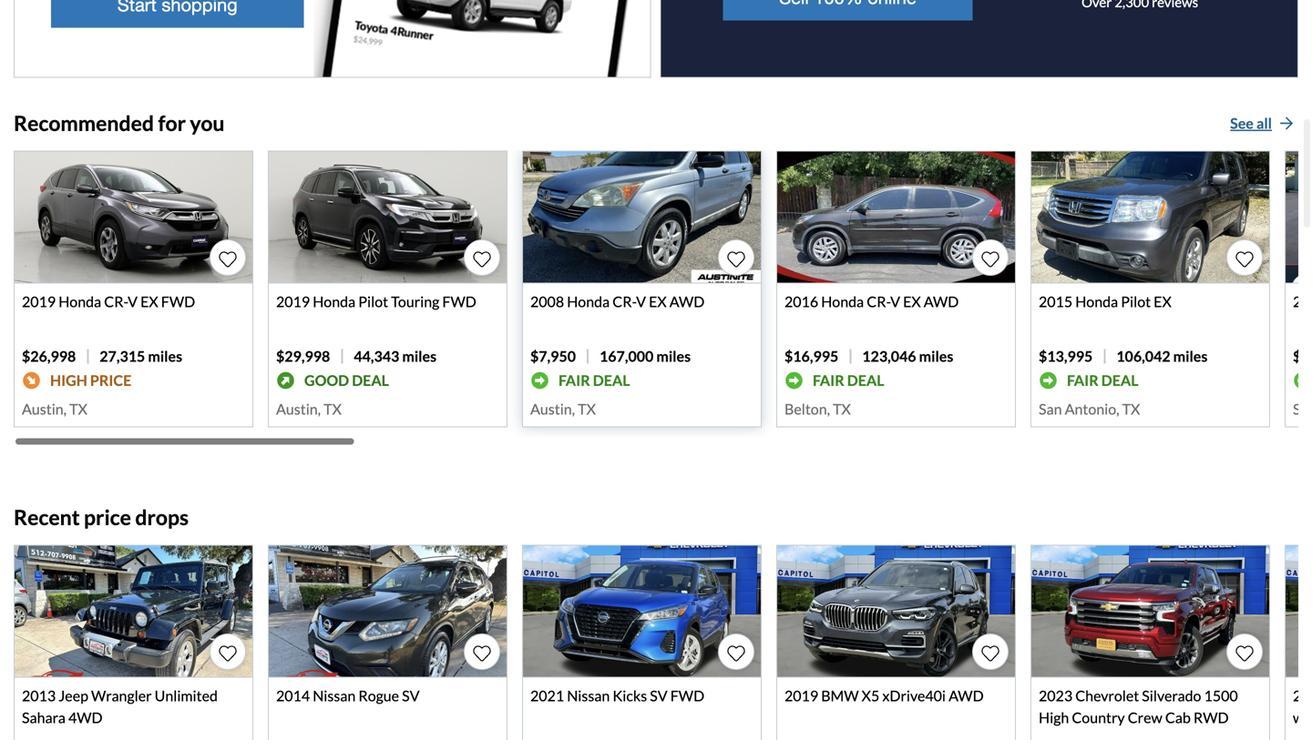 Task type: describe. For each thing, give the bounding box(es) containing it.
country
[[1072, 709, 1125, 727]]

0 horizontal spatial fwd
[[161, 293, 195, 311]]

2014
[[276, 687, 310, 705]]

unlimited
[[155, 687, 218, 705]]

tx for $26,998
[[69, 400, 87, 418]]

austin, tx for fair deal
[[530, 400, 596, 418]]

2023
[[1039, 687, 1073, 705]]

chevrolet
[[1076, 687, 1139, 705]]

see
[[1231, 114, 1254, 132]]

167,000 miles
[[600, 347, 691, 365]]

deal for 167,000 miles
[[593, 372, 630, 389]]

austin, tx for high price
[[22, 400, 87, 418]]

rogue
[[359, 687, 399, 705]]

5 tx from the left
[[1122, 400, 1140, 418]]

2023 chevrolet silverado 1500 high country crew cab rwd image
[[1032, 546, 1270, 677]]

2013 jeep wrangler unlimited sahara 4wd image
[[15, 546, 252, 677]]

2019 bmw x5 xdrive40i awd
[[785, 687, 984, 705]]

honda for $13,995
[[1076, 293, 1118, 311]]

pilot for ex
[[1121, 293, 1151, 311]]

2018 honda cr-v touring fwd image
[[1286, 152, 1312, 283]]

fwd for 2021
[[671, 687, 705, 705]]

2023 chevrolet silverado 1500 high country crew cab rwd
[[1039, 687, 1238, 727]]

price
[[84, 505, 131, 530]]

201
[[1293, 293, 1312, 311]]

kicks
[[613, 687, 647, 705]]

fair for $16,995
[[813, 372, 845, 389]]

2013 jeep wrangler unlimited sahara 4wd link
[[14, 545, 253, 741]]

$24
[[1293, 347, 1312, 365]]

ex for 27,315
[[140, 293, 158, 311]]

fair deal for 106,042
[[1067, 372, 1139, 389]]

honda for $7,950
[[567, 293, 610, 311]]

austin, for good deal
[[276, 400, 321, 418]]

recent
[[14, 505, 80, 530]]

fair for $13,995
[[1067, 372, 1099, 389]]

good deal
[[304, 372, 389, 389]]

deal for 44,343 miles
[[352, 372, 389, 389]]

nissan for 2021
[[567, 687, 610, 705]]

ex for 123,046
[[903, 293, 921, 311]]

2019 honda cr-v ex fwd
[[22, 293, 195, 311]]

4wd
[[68, 709, 103, 727]]

cab
[[1166, 709, 1191, 727]]

v for 27,315
[[128, 293, 138, 311]]

2008 honda cr-v ex awd
[[530, 293, 705, 311]]

2019 honda cr-v ex fwd image
[[15, 152, 252, 283]]

44,343
[[354, 347, 399, 365]]

awd for 2008 honda cr-v ex awd
[[670, 293, 705, 311]]

2015 honda pilot ex
[[1039, 293, 1172, 311]]

san for san
[[1293, 400, 1312, 418]]

ex for 167,000
[[649, 293, 667, 311]]

2008
[[530, 293, 564, 311]]

san antonio, tx
[[1039, 400, 1140, 418]]

high price
[[50, 372, 131, 389]]

2015
[[1039, 293, 1073, 311]]

$26,998
[[22, 347, 76, 365]]

awd for 2016 honda cr-v ex awd
[[924, 293, 959, 311]]

recent price drops
[[14, 505, 189, 530]]

2021 nissan kicks sv fwd
[[530, 687, 705, 705]]

tx for $16,995
[[833, 400, 851, 418]]

austin, tx for good deal
[[276, 400, 342, 418]]

v for 123,046
[[891, 293, 901, 311]]

2019 for 2019 honda pilot touring fwd
[[276, 293, 310, 311]]

$13,995
[[1039, 347, 1093, 365]]

2013 jeep wrangler unlimited sahara 4wd
[[22, 687, 218, 727]]

high
[[50, 372, 87, 389]]

2015 honda pilot ex image
[[1032, 152, 1270, 283]]

bmw
[[821, 687, 859, 705]]

123,046 miles
[[862, 347, 954, 365]]

touring
[[391, 293, 440, 311]]

2016
[[785, 293, 819, 311]]



Task type: locate. For each thing, give the bounding box(es) containing it.
xdrive40i
[[883, 687, 946, 705]]

miles right 106,042
[[1174, 347, 1208, 365]]

2 sv from the left
[[650, 687, 668, 705]]

cr- up 167,000
[[613, 293, 636, 311]]

austin, down the good
[[276, 400, 321, 418]]

2023 chevrolet silverado 1500 high country crew cab rwd link
[[1031, 545, 1270, 741]]

167,000
[[600, 347, 654, 365]]

$7,950
[[530, 347, 576, 365]]

1 ex from the left
[[140, 293, 158, 311]]

fair for $7,950
[[559, 372, 590, 389]]

2021
[[530, 687, 564, 705]]

jeep
[[59, 687, 88, 705]]

1 horizontal spatial v
[[636, 293, 646, 311]]

fwd right kicks
[[671, 687, 705, 705]]

2016 honda cr-v ex awd image
[[777, 152, 1015, 283]]

sahara
[[22, 709, 65, 727]]

awd
[[670, 293, 705, 311], [924, 293, 959, 311], [949, 687, 984, 705]]

fwd right touring
[[442, 293, 477, 311]]

x5
[[862, 687, 880, 705]]

4 honda from the left
[[821, 293, 864, 311]]

honda right 2015
[[1076, 293, 1118, 311]]

1 horizontal spatial fair deal
[[813, 372, 885, 389]]

3 deal from the left
[[847, 372, 885, 389]]

2 cr- from the left
[[613, 293, 636, 311]]

4 deal from the left
[[1102, 372, 1139, 389]]

v up 123,046
[[891, 293, 901, 311]]

crew
[[1128, 709, 1163, 727]]

deal down '44,343'
[[352, 372, 389, 389]]

0 horizontal spatial cr-
[[104, 293, 128, 311]]

fair deal up antonio,
[[1067, 372, 1139, 389]]

pilot left touring
[[358, 293, 388, 311]]

4 miles from the left
[[919, 347, 954, 365]]

honda right the 2008
[[567, 293, 610, 311]]

2 miles from the left
[[402, 347, 437, 365]]

1 horizontal spatial fair
[[813, 372, 845, 389]]

nissan for 2014
[[313, 687, 356, 705]]

fwd for 2019
[[442, 293, 477, 311]]

sv inside the 2021 nissan kicks sv fwd link
[[650, 687, 668, 705]]

sv right rogue
[[402, 687, 420, 705]]

honda for $26,998
[[59, 293, 101, 311]]

5 honda from the left
[[1076, 293, 1118, 311]]

belton,
[[785, 400, 830, 418]]

1 san from the left
[[1039, 400, 1062, 418]]

see all link
[[1226, 111, 1299, 136]]

recommended for you
[[14, 111, 225, 136]]

san for san antonio, tx
[[1039, 400, 1062, 418]]

cr- up 27,315
[[104, 293, 128, 311]]

austin, tx
[[22, 400, 87, 418], [276, 400, 342, 418], [530, 400, 596, 418]]

202
[[1293, 687, 1312, 727]]

2 horizontal spatial fair deal
[[1067, 372, 1139, 389]]

2 horizontal spatial austin,
[[530, 400, 575, 418]]

2016 honda cr-v ex awd
[[785, 293, 959, 311]]

1 horizontal spatial san
[[1293, 400, 1312, 418]]

you
[[190, 111, 225, 136]]

austin,
[[22, 400, 67, 418], [276, 400, 321, 418], [530, 400, 575, 418]]

0 horizontal spatial fair
[[559, 372, 590, 389]]

1 sv from the left
[[402, 687, 420, 705]]

nissan right 2021
[[567, 687, 610, 705]]

pilot up 106,042
[[1121, 293, 1151, 311]]

2 nissan from the left
[[567, 687, 610, 705]]

4 tx from the left
[[833, 400, 851, 418]]

0 horizontal spatial austin, tx
[[22, 400, 87, 418]]

ex up 106,042 miles
[[1154, 293, 1172, 311]]

deal for 123,046 miles
[[847, 372, 885, 389]]

2 tx from the left
[[324, 400, 342, 418]]

$16,995
[[785, 347, 839, 365]]

silverado
[[1142, 687, 1202, 705]]

sv inside "2014 nissan rogue sv" link
[[402, 687, 420, 705]]

see all image
[[1280, 116, 1294, 131]]

4 ex from the left
[[1154, 293, 1172, 311]]

1 horizontal spatial austin,
[[276, 400, 321, 418]]

ex up 123,046 miles
[[903, 293, 921, 311]]

1 pilot from the left
[[358, 293, 388, 311]]

1 horizontal spatial cr-
[[613, 293, 636, 311]]

rwd
[[1194, 709, 1229, 727]]

fair deal down 167,000
[[559, 372, 630, 389]]

san down $24
[[1293, 400, 1312, 418]]

tx for $7,950
[[578, 400, 596, 418]]

5 miles from the left
[[1174, 347, 1208, 365]]

1 cr- from the left
[[104, 293, 128, 311]]

1 v from the left
[[128, 293, 138, 311]]

fair
[[559, 372, 590, 389], [813, 372, 845, 389], [1067, 372, 1099, 389]]

see all
[[1231, 114, 1272, 132]]

2019 up the $26,998
[[22, 293, 56, 311]]

fair deal
[[559, 372, 630, 389], [813, 372, 885, 389], [1067, 372, 1139, 389]]

2 horizontal spatial v
[[891, 293, 901, 311]]

202 link
[[1285, 545, 1312, 741]]

wrangler
[[91, 687, 152, 705]]

2014 nissan rogue sv link
[[268, 545, 508, 741]]

1 horizontal spatial 2019
[[276, 293, 310, 311]]

fwd up the '27,315 miles'
[[161, 293, 195, 311]]

2019 honda pilot touring fwd image
[[269, 152, 507, 283]]

honda for $29,998
[[313, 293, 356, 311]]

1 fair deal from the left
[[559, 372, 630, 389]]

ex up the '27,315 miles'
[[140, 293, 158, 311]]

miles for 27,315 miles
[[148, 347, 182, 365]]

cr- for 27,315 miles
[[104, 293, 128, 311]]

all
[[1257, 114, 1272, 132]]

fair deal up belton, tx at the right
[[813, 372, 885, 389]]

tx
[[69, 400, 87, 418], [324, 400, 342, 418], [578, 400, 596, 418], [833, 400, 851, 418], [1122, 400, 1140, 418]]

2 deal from the left
[[593, 372, 630, 389]]

deal for 106,042 miles
[[1102, 372, 1139, 389]]

0 horizontal spatial 2019
[[22, 293, 56, 311]]

cr- for 123,046 miles
[[867, 293, 891, 311]]

miles right 123,046
[[919, 347, 954, 365]]

honda for $16,995
[[821, 293, 864, 311]]

2 ex from the left
[[649, 293, 667, 311]]

3 cr- from the left
[[867, 293, 891, 311]]

austin, down high
[[22, 400, 67, 418]]

3 miles from the left
[[657, 347, 691, 365]]

$29,998
[[276, 347, 330, 365]]

3 fair deal from the left
[[1067, 372, 1139, 389]]

fair deal for 123,046
[[813, 372, 885, 389]]

3 fair from the left
[[1067, 372, 1099, 389]]

high
[[1039, 709, 1069, 727]]

miles right 27,315
[[148, 347, 182, 365]]

2 horizontal spatial austin, tx
[[530, 400, 596, 418]]

cr- up 123,046
[[867, 293, 891, 311]]

44,343 miles
[[354, 347, 437, 365]]

3 v from the left
[[891, 293, 901, 311]]

honda up $29,998
[[313, 293, 356, 311]]

honda right 2016
[[821, 293, 864, 311]]

tx for $29,998
[[324, 400, 342, 418]]

0 horizontal spatial sv
[[402, 687, 420, 705]]

awd up 123,046 miles
[[924, 293, 959, 311]]

1 fair from the left
[[559, 372, 590, 389]]

0 horizontal spatial nissan
[[313, 687, 356, 705]]

fair down $7,950
[[559, 372, 590, 389]]

san
[[1039, 400, 1062, 418], [1293, 400, 1312, 418]]

for
[[158, 111, 186, 136]]

1 tx from the left
[[69, 400, 87, 418]]

2014 nissan rogue sv
[[276, 687, 420, 705]]

sv right kicks
[[650, 687, 668, 705]]

1 horizontal spatial pilot
[[1121, 293, 1151, 311]]

1 austin, tx from the left
[[22, 400, 87, 418]]

2014 nissan rogue sv image
[[269, 546, 507, 677]]

pilot for touring
[[358, 293, 388, 311]]

2021 nissan kicks sv fwd link
[[522, 545, 762, 741]]

sv
[[402, 687, 420, 705], [650, 687, 668, 705]]

v for 167,000
[[636, 293, 646, 311]]

2 horizontal spatial 2019
[[785, 687, 819, 705]]

3 ex from the left
[[903, 293, 921, 311]]

2 austin, from the left
[[276, 400, 321, 418]]

0 horizontal spatial v
[[128, 293, 138, 311]]

cr-
[[104, 293, 128, 311], [613, 293, 636, 311], [867, 293, 891, 311]]

awd up 167,000 miles
[[670, 293, 705, 311]]

price
[[90, 372, 131, 389]]

miles right '44,343'
[[402, 347, 437, 365]]

2 fair deal from the left
[[813, 372, 885, 389]]

1 horizontal spatial austin, tx
[[276, 400, 342, 418]]

2 v from the left
[[636, 293, 646, 311]]

1 horizontal spatial nissan
[[567, 687, 610, 705]]

miles for 44,343 miles
[[402, 347, 437, 365]]

3 tx from the left
[[578, 400, 596, 418]]

austin, tx down the good
[[276, 400, 342, 418]]

0 horizontal spatial san
[[1039, 400, 1062, 418]]

2 horizontal spatial fair
[[1067, 372, 1099, 389]]

2 honda from the left
[[313, 293, 356, 311]]

austin, tx down high
[[22, 400, 87, 418]]

miles for 106,042 miles
[[1174, 347, 1208, 365]]

sv for rogue
[[402, 687, 420, 705]]

belton, tx
[[785, 400, 851, 418]]

27,315 miles
[[100, 347, 182, 365]]

san left antonio,
[[1039, 400, 1062, 418]]

awd right xdrive40i
[[949, 687, 984, 705]]

2 horizontal spatial fwd
[[671, 687, 705, 705]]

v
[[128, 293, 138, 311], [636, 293, 646, 311], [891, 293, 901, 311]]

1 honda from the left
[[59, 293, 101, 311]]

austin, for high price
[[22, 400, 67, 418]]

miles for 123,046 miles
[[919, 347, 954, 365]]

ex up 167,000 miles
[[649, 293, 667, 311]]

2 pilot from the left
[[1121, 293, 1151, 311]]

123,046
[[862, 347, 916, 365]]

fair down the $16,995
[[813, 372, 845, 389]]

1 miles from the left
[[148, 347, 182, 365]]

106,042
[[1117, 347, 1171, 365]]

0 horizontal spatial austin,
[[22, 400, 67, 418]]

106,042 miles
[[1117, 347, 1208, 365]]

miles
[[148, 347, 182, 365], [402, 347, 437, 365], [657, 347, 691, 365], [919, 347, 954, 365], [1174, 347, 1208, 365]]

1 nissan from the left
[[313, 687, 356, 705]]

2019 bmw x5 xdrive40i awd image
[[777, 546, 1015, 677]]

3 honda from the left
[[567, 293, 610, 311]]

sv for kicks
[[650, 687, 668, 705]]

nissan right 2014
[[313, 687, 356, 705]]

1 horizontal spatial fwd
[[442, 293, 477, 311]]

austin, tx down $7,950
[[530, 400, 596, 418]]

1 austin, from the left
[[22, 400, 67, 418]]

fair up san antonio, tx
[[1067, 372, 1099, 389]]

1 horizontal spatial sv
[[650, 687, 668, 705]]

2019
[[22, 293, 56, 311], [276, 293, 310, 311], [785, 687, 819, 705]]

2 fair from the left
[[813, 372, 845, 389]]

2019 for 2019 bmw x5 xdrive40i awd
[[785, 687, 819, 705]]

cr- for 167,000 miles
[[613, 293, 636, 311]]

deal down 123,046
[[847, 372, 885, 389]]

austin, for fair deal
[[530, 400, 575, 418]]

deal down 167,000
[[593, 372, 630, 389]]

nissan
[[313, 687, 356, 705], [567, 687, 610, 705]]

miles right 167,000
[[657, 347, 691, 365]]

recommended
[[14, 111, 154, 136]]

pilot
[[358, 293, 388, 311], [1121, 293, 1151, 311]]

antonio,
[[1065, 400, 1120, 418]]

2 austin, tx from the left
[[276, 400, 342, 418]]

honda up the $26,998
[[59, 293, 101, 311]]

austin, down $7,950
[[530, 400, 575, 418]]

2021 nissan kicks sv fwd image
[[523, 546, 761, 677]]

2023 chevrolet equinox ls awd with 1ls image
[[1286, 546, 1312, 677]]

v up 167,000 miles
[[636, 293, 646, 311]]

0 horizontal spatial pilot
[[358, 293, 388, 311]]

1 deal from the left
[[352, 372, 389, 389]]

honda
[[59, 293, 101, 311], [313, 293, 356, 311], [567, 293, 610, 311], [821, 293, 864, 311], [1076, 293, 1118, 311]]

0 horizontal spatial fair deal
[[559, 372, 630, 389]]

2 san from the left
[[1293, 400, 1312, 418]]

27,315
[[100, 347, 145, 365]]

deal down 106,042
[[1102, 372, 1139, 389]]

deal
[[352, 372, 389, 389], [593, 372, 630, 389], [847, 372, 885, 389], [1102, 372, 1139, 389]]

1500
[[1204, 687, 1238, 705]]

3 austin, from the left
[[530, 400, 575, 418]]

drops
[[135, 505, 189, 530]]

fair deal for 167,000
[[559, 372, 630, 389]]

fwd
[[161, 293, 195, 311], [442, 293, 477, 311], [671, 687, 705, 705]]

2019 up $29,998
[[276, 293, 310, 311]]

ex
[[140, 293, 158, 311], [649, 293, 667, 311], [903, 293, 921, 311], [1154, 293, 1172, 311]]

2019 bmw x5 xdrive40i awd link
[[777, 545, 1016, 741]]

2019 honda pilot touring fwd
[[276, 293, 477, 311]]

2013
[[22, 687, 56, 705]]

3 austin, tx from the left
[[530, 400, 596, 418]]

2 horizontal spatial cr-
[[867, 293, 891, 311]]

2008 honda cr-v ex awd image
[[523, 152, 761, 283]]

2019 for 2019 honda cr-v ex fwd
[[22, 293, 56, 311]]

miles for 167,000 miles
[[657, 347, 691, 365]]

v up the '27,315 miles'
[[128, 293, 138, 311]]

good
[[304, 372, 349, 389]]

2019 left bmw
[[785, 687, 819, 705]]



Task type: vqa. For each thing, say whether or not it's contained in the screenshot.
color: to the right
no



